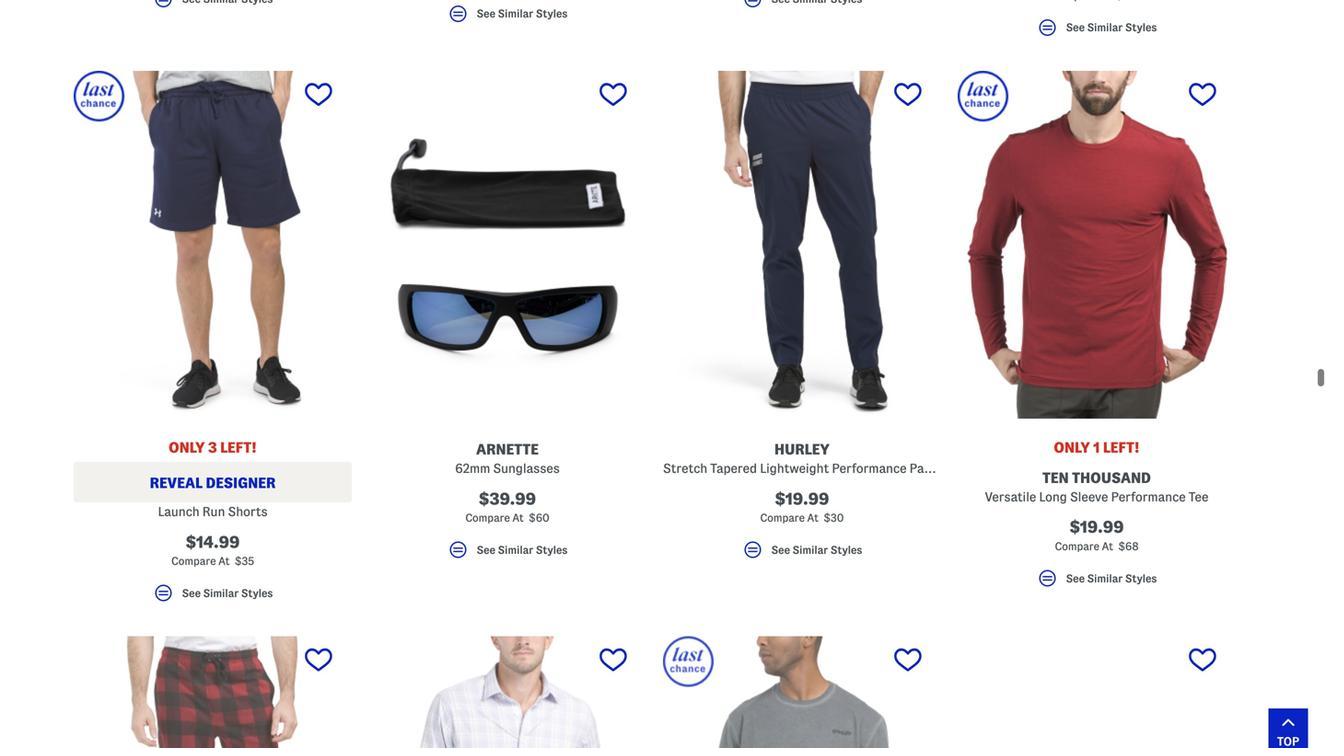 Task type: locate. For each thing, give the bounding box(es) containing it.
see inside the reveal designer launch run shorts $14.99 compare at              $35 element
[[182, 588, 201, 600]]

left! inside the reveal designer launch run shorts $14.99 compare at              $35 element
[[220, 440, 257, 456]]

similar inside $29.99 compare at              $100 element
[[498, 8, 534, 19]]

$19.99 inside $19.99 compare at              $30
[[775, 490, 830, 508]]

see similar styles button for hurley stretch tapered lightweight performance pants $19.99 compare at              $30 element
[[663, 540, 941, 570]]

see similar styles for arnette 62mm sunglasses $39.99 compare at              $60 element
[[477, 545, 568, 556]]

see inside hurley stretch tapered lightweight performance pants $19.99 compare at              $30 element
[[772, 545, 790, 556]]

performance down thousand
[[1111, 490, 1186, 504]]

styles for hurley stretch tapered lightweight performance pants $19.99 compare at              $30 element
[[831, 545, 863, 556]]

left! right 1
[[1103, 440, 1140, 456]]

only 1 left!
[[1054, 440, 1140, 456]]

0 horizontal spatial left!
[[220, 440, 257, 456]]

styles inside "ten thousand versatile long sleeve performance tee $19.99 compare at              $68" element
[[1126, 573, 1157, 585]]

performance
[[832, 462, 907, 476], [1111, 490, 1186, 504]]

similar
[[498, 8, 534, 19], [1088, 22, 1123, 33], [498, 545, 534, 556], [793, 545, 828, 556], [1088, 573, 1123, 585], [203, 588, 239, 600]]

styles inside $29.99 compare at              $100 element
[[536, 8, 568, 19]]

1 vertical spatial performance
[[1111, 490, 1186, 504]]

compare inside "$14.99 compare at              $35"
[[171, 556, 216, 568]]

compare inside $19.99 compare at              $30
[[760, 513, 805, 524]]

see inside $29.99 compare at              $100 element
[[477, 8, 496, 19]]

$19.99 down lightweight
[[775, 490, 830, 508]]

$19.99 for ten
[[1070, 519, 1124, 537]]

performance inside "ten thousand versatile long sleeve performance tee"
[[1111, 490, 1186, 504]]

1 left! from the left
[[220, 440, 257, 456]]

similar inside arnette 62mm sunglasses $39.99 compare at              $60 element
[[498, 545, 534, 556]]

see inside the versace jeans $199.99 compare at              $250 element
[[1066, 22, 1085, 33]]

left! inside "ten thousand versatile long sleeve performance tee $19.99 compare at              $68" element
[[1103, 440, 1140, 456]]

1 vertical spatial $19.99
[[1070, 519, 1124, 537]]

see similar styles inside "ten thousand versatile long sleeve performance tee $19.99 compare at              $68" element
[[1066, 573, 1157, 585]]

0 horizontal spatial $19.99
[[775, 490, 830, 508]]

$19.99 compare at              $30
[[760, 490, 844, 524]]

ten
[[1043, 470, 1069, 486]]

compare left $30
[[760, 513, 805, 524]]

styles inside hurley stretch tapered lightweight performance pants $19.99 compare at              $30 element
[[831, 545, 863, 556]]

arnette 62mm sunglasses
[[455, 441, 560, 476]]

versatile long sleeve performance tee image
[[958, 71, 1236, 419]]

compare left $68
[[1055, 541, 1100, 553]]

sleeve
[[1070, 490, 1108, 504]]

hurley
[[775, 441, 830, 458]]

compare down $39.99
[[465, 513, 510, 524]]

see similar styles button for the reveal designer launch run shorts $14.99 compare at              $35 element
[[74, 583, 352, 613]]

62mm
[[455, 462, 490, 476]]

hurley stretch tapered lightweight performance pants $19.99 compare at              $30 element
[[663, 71, 943, 570]]

see inside "ten thousand versatile long sleeve performance tee $19.99 compare at              $68" element
[[1066, 573, 1085, 585]]

compare inside $19.99 compare at              $68
[[1055, 541, 1100, 553]]

1 horizontal spatial only
[[1054, 440, 1090, 456]]

ten thousand versatile long sleeve performance tee
[[985, 470, 1209, 504]]

only
[[169, 440, 205, 456], [1054, 440, 1090, 456]]

compare
[[465, 513, 510, 524], [760, 513, 805, 524], [1055, 541, 1100, 553], [171, 556, 216, 568]]

1 only from the left
[[169, 440, 205, 456]]

similar inside hurley stretch tapered lightweight performance pants $19.99 compare at              $30 element
[[793, 545, 828, 556]]

styles for "ten thousand versatile long sleeve performance tee $19.99 compare at              $68" element
[[1126, 573, 1157, 585]]

stretch
[[663, 462, 708, 476]]

0 vertical spatial $19.99
[[775, 490, 830, 508]]

only inside "ten thousand versatile long sleeve performance tee $19.99 compare at              $68" element
[[1054, 440, 1090, 456]]

only left 1
[[1054, 440, 1090, 456]]

0 horizontal spatial only
[[169, 440, 205, 456]]

styles
[[536, 8, 568, 19], [1126, 22, 1157, 33], [536, 545, 568, 556], [831, 545, 863, 556], [1126, 573, 1157, 585], [241, 588, 273, 600]]

compare inside the $39.99 compare at              $60
[[465, 513, 510, 524]]

1 horizontal spatial $19.99
[[1070, 519, 1124, 537]]

see similar styles inside arnette 62mm sunglasses $39.99 compare at              $60 element
[[477, 545, 568, 556]]

$19.99
[[775, 490, 830, 508], [1070, 519, 1124, 537]]

left! right 3
[[220, 440, 257, 456]]

similar inside the reveal designer launch run shorts $14.99 compare at              $35 element
[[203, 588, 239, 600]]

similar inside "ten thousand versatile long sleeve performance tee $19.99 compare at              $68" element
[[1088, 573, 1123, 585]]

compare down $14.99
[[171, 556, 216, 568]]

see similar styles button inside hurley stretch tapered lightweight performance pants $19.99 compare at              $30 element
[[663, 540, 941, 570]]

left!
[[220, 440, 257, 456], [1103, 440, 1140, 456]]

see similar styles button
[[368, 3, 647, 33], [958, 16, 1236, 47], [368, 540, 647, 570], [663, 540, 941, 570], [958, 568, 1236, 599], [74, 583, 352, 613]]

similar for the reveal designer launch run shorts $14.99 compare at              $35 element
[[203, 588, 239, 600]]

left! for ten
[[1103, 440, 1140, 456]]

$30
[[824, 513, 844, 524]]

only left 3
[[169, 440, 205, 456]]

styles inside arnette 62mm sunglasses $39.99 compare at              $60 element
[[536, 545, 568, 556]]

see for the reveal designer launch run shorts $14.99 compare at              $35 element
[[182, 588, 201, 600]]

performance left the pants
[[832, 462, 907, 476]]

0 horizontal spatial performance
[[832, 462, 907, 476]]

see similar styles
[[477, 8, 568, 19], [1066, 22, 1157, 33], [477, 545, 568, 556], [772, 545, 863, 556], [1066, 573, 1157, 585], [182, 588, 273, 600]]

see inside arnette 62mm sunglasses $39.99 compare at              $60 element
[[477, 545, 496, 556]]

ten thousand versatile long sleeve performance tee $19.99 compare at              $68 element
[[958, 71, 1236, 599]]

$29.99 compare at              $100 element
[[368, 0, 647, 33]]

$14.99 compare at              $35
[[171, 534, 254, 568]]

versace jeans $199.99 compare at              $250 element
[[958, 0, 1236, 47]]

sunglasses
[[493, 462, 560, 476]]

see similar styles inside the reveal designer launch run shorts $14.99 compare at              $35 element
[[182, 588, 273, 600]]

$19.99 inside $19.99 compare at              $68
[[1070, 519, 1124, 537]]

launch
[[158, 505, 200, 519]]

thousand
[[1072, 470, 1151, 486]]

$68
[[1119, 541, 1139, 553]]

see
[[477, 8, 496, 19], [1066, 22, 1085, 33], [477, 545, 496, 556], [772, 545, 790, 556], [1066, 573, 1085, 585], [182, 588, 201, 600]]

tee
[[1189, 490, 1209, 504]]

styles inside the reveal designer launch run shorts $14.99 compare at              $35 element
[[241, 588, 273, 600]]

2 left! from the left
[[1103, 440, 1140, 456]]

1 horizontal spatial left!
[[1103, 440, 1140, 456]]

$14.99
[[186, 534, 240, 552]]

2 only from the left
[[1054, 440, 1090, 456]]

see similar styles inside hurley stretch tapered lightweight performance pants $19.99 compare at              $30 element
[[772, 545, 863, 556]]

62mm sunglasses image
[[368, 71, 647, 419]]

stretch tapered lightweight performance pants image
[[663, 71, 941, 419]]

similar for "ten thousand versatile long sleeve performance tee $19.99 compare at              $68" element
[[1088, 573, 1123, 585]]

versatile
[[985, 490, 1037, 504]]

see for hurley stretch tapered lightweight performance pants $19.99 compare at              $30 element
[[772, 545, 790, 556]]

1 horizontal spatial performance
[[1111, 490, 1186, 504]]

only inside the reveal designer launch run shorts $14.99 compare at              $35 element
[[169, 440, 205, 456]]

0 vertical spatial performance
[[832, 462, 907, 476]]

compare for hurley
[[760, 513, 805, 524]]

$19.99 down sleeve
[[1070, 519, 1124, 537]]



Task type: describe. For each thing, give the bounding box(es) containing it.
long
[[1039, 490, 1067, 504]]

reveal designer launch run shorts $14.99 compare at              $35 element
[[74, 71, 352, 613]]

see similar styles button for "ten thousand versatile long sleeve performance tee $19.99 compare at              $68" element
[[958, 568, 1236, 599]]

reveal
[[150, 475, 203, 491]]

run
[[202, 505, 225, 519]]

styles for arnette 62mm sunglasses $39.99 compare at              $60 element
[[536, 545, 568, 556]]

shorts
[[228, 505, 268, 519]]

reveal designer
[[150, 475, 276, 491]]

launch run shorts image
[[74, 71, 352, 419]]

arnette
[[476, 441, 539, 458]]

$35
[[235, 556, 254, 568]]

designer
[[206, 475, 276, 491]]

see similar styles button for arnette 62mm sunglasses $39.99 compare at              $60 element
[[368, 540, 647, 570]]

performance inside hurley stretch tapered lightweight performance pants
[[832, 462, 907, 476]]

similar for hurley stretch tapered lightweight performance pants $19.99 compare at              $30 element
[[793, 545, 828, 556]]

see similar styles inside the versace jeans $199.99 compare at              $250 element
[[1066, 22, 1157, 33]]

styles inside the versace jeans $199.99 compare at              $250 element
[[1126, 22, 1157, 33]]

launch run shorts
[[158, 505, 268, 519]]

left! for $14.99
[[220, 440, 257, 456]]

$39.99 compare at              $60
[[465, 490, 550, 524]]

see similar styles for "ten thousand versatile long sleeve performance tee $19.99 compare at              $68" element
[[1066, 573, 1157, 585]]

see similar styles for hurley stretch tapered lightweight performance pants $19.99 compare at              $30 element
[[772, 545, 863, 556]]

similar for arnette 62mm sunglasses $39.99 compare at              $60 element
[[498, 545, 534, 556]]

only for $14.99
[[169, 440, 205, 456]]

$39.99
[[479, 490, 536, 508]]

see similar styles for the reveal designer launch run shorts $14.99 compare at              $35 element
[[182, 588, 273, 600]]

see for arnette 62mm sunglasses $39.99 compare at              $60 element
[[477, 545, 496, 556]]

only for ten
[[1054, 440, 1090, 456]]

styles for the reveal designer launch run shorts $14.99 compare at              $35 element
[[241, 588, 273, 600]]

lightweight
[[760, 462, 829, 476]]

$19.99 for hurley
[[775, 490, 830, 508]]

see for "ten thousand versatile long sleeve performance tee $19.99 compare at              $68" element
[[1066, 573, 1085, 585]]

see similar styles inside $29.99 compare at              $100 element
[[477, 8, 568, 19]]

$19.99 compare at              $68
[[1055, 519, 1139, 553]]

compare for arnette
[[465, 513, 510, 524]]

$60
[[529, 513, 550, 524]]

pants
[[910, 462, 943, 476]]

similar inside the versace jeans $199.99 compare at              $250 element
[[1088, 22, 1123, 33]]

tapered
[[711, 462, 757, 476]]

hurley stretch tapered lightweight performance pants
[[663, 441, 943, 476]]

only 3 left!
[[169, 440, 257, 456]]

3
[[208, 440, 217, 456]]

compare for ten
[[1055, 541, 1100, 553]]

1
[[1094, 440, 1100, 456]]

arnette 62mm sunglasses $39.99 compare at              $60 element
[[368, 71, 647, 570]]



Task type: vqa. For each thing, say whether or not it's contained in the screenshot.
View
no



